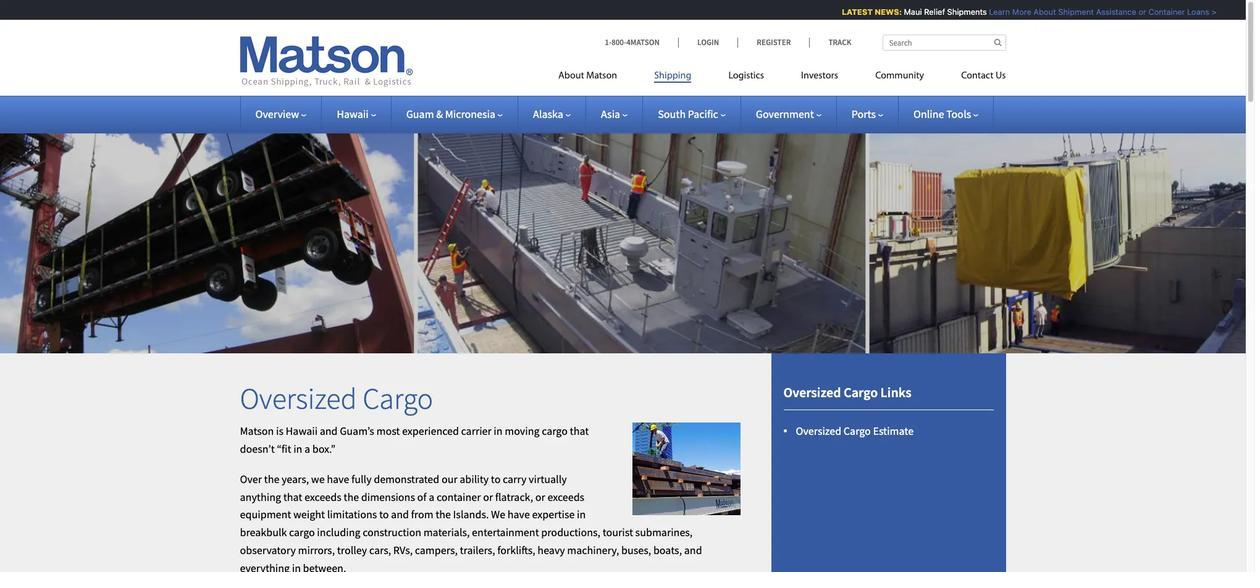 Task type: describe. For each thing, give the bounding box(es) containing it.
in up productions,
[[577, 508, 586, 522]]

investors link
[[783, 65, 857, 90]]

matson inside matson is hawaii and guam's most experienced carrier in moving cargo that doesn't "fit in a box."
[[240, 424, 274, 438]]

doesn't
[[240, 442, 275, 456]]

contact us link
[[943, 65, 1007, 90]]

container
[[1143, 7, 1180, 17]]

demonstrated
[[374, 472, 440, 486]]

islands.
[[453, 508, 489, 522]]

materials,
[[424, 525, 470, 540]]

top menu navigation
[[559, 65, 1007, 90]]

about inside about matson link
[[559, 71, 585, 81]]

0 horizontal spatial have
[[327, 472, 349, 486]]

oversized construction materials being prepared for breakbulk shipping. image
[[633, 423, 741, 516]]

south
[[658, 107, 686, 121]]

news:
[[869, 7, 897, 17]]

oversized for oversized cargo links
[[784, 384, 842, 401]]

cargo for oversized cargo estimate
[[844, 424, 871, 438]]

forklifts,
[[498, 543, 536, 557]]

tourist
[[603, 525, 634, 540]]

mirrors,
[[298, 543, 335, 557]]

ability
[[460, 472, 489, 486]]

>
[[1206, 7, 1211, 17]]

matson is hawaii and guam's most experienced carrier in moving cargo that doesn't "fit in a box."
[[240, 424, 589, 456]]

most
[[377, 424, 400, 438]]

weight
[[294, 508, 325, 522]]

shipment
[[1053, 7, 1089, 17]]

equipment
[[240, 508, 291, 522]]

alaska
[[533, 107, 564, 121]]

1 horizontal spatial have
[[508, 508, 530, 522]]

productions,
[[542, 525, 601, 540]]

boats,
[[654, 543, 682, 557]]

1-800-4matson
[[605, 37, 660, 48]]

register
[[757, 37, 791, 48]]

south pacific link
[[658, 107, 726, 121]]

including
[[317, 525, 361, 540]]

contact us
[[962, 71, 1007, 81]]

from
[[411, 508, 434, 522]]

investors
[[802, 71, 839, 81]]

micronesia
[[445, 107, 496, 121]]

relief
[[919, 7, 940, 17]]

that inside matson is hawaii and guam's most experienced carrier in moving cargo that doesn't "fit in a box."
[[570, 424, 589, 438]]

that inside over the years, we have fully demonstrated our ability to carry virtually anything that exceeds the dimensions of a container or flatrack, or exceeds equipment weight limitations to and from the islands. we have expertise in breakbulk cargo including construction materials, entertainment productions, tourist submarines, observatory mirrors, trolley cars, rvs, campers, trailers, forklifts, heavy machinery, buses, boats, and everything in between.
[[283, 490, 302, 504]]

logistics
[[729, 71, 765, 81]]

of
[[418, 490, 427, 504]]

rvs,
[[394, 543, 413, 557]]

0 vertical spatial to
[[491, 472, 501, 486]]

1 vertical spatial to
[[379, 508, 389, 522]]

shipping link
[[636, 65, 710, 90]]

flatrack,
[[496, 490, 534, 504]]

moving
[[505, 424, 540, 438]]

oversized cargo links
[[784, 384, 912, 401]]

alaska link
[[533, 107, 571, 121]]

tools
[[947, 107, 972, 121]]

track link
[[810, 37, 852, 48]]

track
[[829, 37, 852, 48]]

and inside matson is hawaii and guam's most experienced carrier in moving cargo that doesn't "fit in a box."
[[320, 424, 338, 438]]

latest
[[837, 7, 867, 17]]

shipments
[[942, 7, 982, 17]]

over
[[240, 472, 262, 486]]

community link
[[857, 65, 943, 90]]

2 horizontal spatial or
[[1133, 7, 1141, 17]]

logistics link
[[710, 65, 783, 90]]

about matson
[[559, 71, 618, 81]]

government
[[756, 107, 814, 121]]

1 horizontal spatial about
[[1028, 7, 1051, 17]]

loans
[[1182, 7, 1204, 17]]

asia
[[601, 107, 621, 121]]

0 horizontal spatial or
[[483, 490, 493, 504]]

our
[[442, 472, 458, 486]]

online tools link
[[914, 107, 979, 121]]

oversized cargo
[[240, 380, 433, 417]]

we
[[311, 472, 325, 486]]



Task type: locate. For each thing, give the bounding box(es) containing it.
that
[[570, 424, 589, 438], [283, 490, 302, 504]]

years,
[[282, 472, 309, 486]]

1 vertical spatial the
[[344, 490, 359, 504]]

cargo for oversized cargo links
[[844, 384, 878, 401]]

1 horizontal spatial to
[[491, 472, 501, 486]]

south pacific
[[658, 107, 719, 121]]

that right moving
[[570, 424, 589, 438]]

or down the 'virtually' at the left bottom of page
[[536, 490, 546, 504]]

2 horizontal spatial the
[[436, 508, 451, 522]]

to
[[491, 472, 501, 486], [379, 508, 389, 522]]

1-800-4matson link
[[605, 37, 679, 48]]

carrier
[[461, 424, 492, 438]]

0 horizontal spatial and
[[320, 424, 338, 438]]

heavy
[[538, 543, 565, 557]]

1 vertical spatial and
[[391, 508, 409, 522]]

oversized for oversized cargo
[[240, 380, 357, 417]]

cargo inside over the years, we have fully demonstrated our ability to carry virtually anything that exceeds the dimensions of a container or flatrack, or exceeds equipment weight limitations to and from the islands. we have expertise in breakbulk cargo including construction materials, entertainment productions, tourist submarines, observatory mirrors, trolley cars, rvs, campers, trailers, forklifts, heavy machinery, buses, boats, and everything in between.
[[289, 525, 315, 540]]

cargo right moving
[[542, 424, 568, 438]]

or up we
[[483, 490, 493, 504]]

or left the container
[[1133, 7, 1141, 17]]

buses,
[[622, 543, 652, 557]]

experienced
[[402, 424, 459, 438]]

1 horizontal spatial a
[[429, 490, 435, 504]]

shipping
[[655, 71, 692, 81]]

the right over
[[264, 472, 280, 486]]

0 vertical spatial hawaii
[[337, 107, 369, 121]]

the
[[264, 472, 280, 486], [344, 490, 359, 504], [436, 508, 451, 522]]

1 horizontal spatial exceeds
[[548, 490, 585, 504]]

1 horizontal spatial and
[[391, 508, 409, 522]]

us
[[996, 71, 1007, 81]]

machinery,
[[568, 543, 620, 557]]

trolley
[[337, 543, 367, 557]]

the up materials,
[[436, 508, 451, 522]]

1 vertical spatial hawaii
[[286, 424, 318, 438]]

1 horizontal spatial the
[[344, 490, 359, 504]]

online tools
[[914, 107, 972, 121]]

oversized cargo being loaded onto matson containership for breakbulk shipping. image
[[0, 114, 1247, 353]]

exceeds up expertise
[[548, 490, 585, 504]]

oversized
[[240, 380, 357, 417], [784, 384, 842, 401], [796, 424, 842, 438]]

contact
[[962, 71, 994, 81]]

online
[[914, 107, 945, 121]]

0 horizontal spatial about
[[559, 71, 585, 81]]

blue matson logo with ocean, shipping, truck, rail and logistics written beneath it. image
[[240, 36, 413, 87]]

and up construction
[[391, 508, 409, 522]]

Search search field
[[883, 35, 1007, 51]]

0 horizontal spatial a
[[305, 442, 310, 456]]

0 vertical spatial the
[[264, 472, 280, 486]]

trailers,
[[460, 543, 495, 557]]

cargo inside matson is hawaii and guam's most experienced carrier in moving cargo that doesn't "fit in a box."
[[542, 424, 568, 438]]

a inside matson is hawaii and guam's most experienced carrier in moving cargo that doesn't "fit in a box."
[[305, 442, 310, 456]]

community
[[876, 71, 925, 81]]

a right of
[[429, 490, 435, 504]]

hawaii
[[337, 107, 369, 121], [286, 424, 318, 438]]

matson up doesn't
[[240, 424, 274, 438]]

0 vertical spatial matson
[[587, 71, 618, 81]]

1 horizontal spatial or
[[536, 490, 546, 504]]

exceeds down we
[[305, 490, 342, 504]]

0 vertical spatial that
[[570, 424, 589, 438]]

2 exceeds from the left
[[548, 490, 585, 504]]

more
[[1007, 7, 1026, 17]]

1 vertical spatial a
[[429, 490, 435, 504]]

guam
[[406, 107, 434, 121]]

0 vertical spatial about
[[1028, 7, 1051, 17]]

0 horizontal spatial that
[[283, 490, 302, 504]]

about right more
[[1028, 7, 1051, 17]]

between.
[[303, 561, 346, 572]]

oversized up oversized cargo estimate
[[784, 384, 842, 401]]

about matson link
[[559, 65, 636, 90]]

assistance
[[1091, 7, 1131, 17]]

have right we
[[327, 472, 349, 486]]

the up the limitations
[[344, 490, 359, 504]]

cargo for oversized cargo
[[363, 380, 433, 417]]

1 vertical spatial matson
[[240, 424, 274, 438]]

2 horizontal spatial and
[[685, 543, 702, 557]]

0 horizontal spatial exceeds
[[305, 490, 342, 504]]

1 horizontal spatial matson
[[587, 71, 618, 81]]

0 vertical spatial and
[[320, 424, 338, 438]]

oversized for oversized cargo estimate
[[796, 424, 842, 438]]

observatory
[[240, 543, 296, 557]]

learn
[[984, 7, 1005, 17]]

in right "fit
[[294, 442, 302, 456]]

fully
[[352, 472, 372, 486]]

matson inside top menu navigation
[[587, 71, 618, 81]]

entertainment
[[472, 525, 539, 540]]

cargo left links
[[844, 384, 878, 401]]

0 horizontal spatial matson
[[240, 424, 274, 438]]

campers,
[[415, 543, 458, 557]]

have down flatrack, at bottom left
[[508, 508, 530, 522]]

login
[[698, 37, 720, 48]]

ports
[[852, 107, 876, 121]]

cars,
[[370, 543, 391, 557]]

matson down 1-
[[587, 71, 618, 81]]

box."
[[313, 442, 336, 456]]

maui
[[899, 7, 917, 17]]

0 vertical spatial have
[[327, 472, 349, 486]]

cargo
[[363, 380, 433, 417], [844, 384, 878, 401], [844, 424, 871, 438]]

2 vertical spatial the
[[436, 508, 451, 522]]

None search field
[[883, 35, 1007, 51]]

exceeds
[[305, 490, 342, 504], [548, 490, 585, 504]]

0 vertical spatial a
[[305, 442, 310, 456]]

over the years, we have fully demonstrated our ability to carry virtually anything that exceeds the dimensions of a container or flatrack, or exceeds equipment weight limitations to and from the islands. we have expertise in breakbulk cargo including construction materials, entertainment productions, tourist submarines, observatory mirrors, trolley cars, rvs, campers, trailers, forklifts, heavy machinery, buses, boats, and everything in between.
[[240, 472, 702, 572]]

in down mirrors,
[[292, 561, 301, 572]]

hawaii down blue matson logo with ocean, shipping, truck, rail and logistics written beneath it.
[[337, 107, 369, 121]]

1 exceeds from the left
[[305, 490, 342, 504]]

a left box."
[[305, 442, 310, 456]]

2 vertical spatial and
[[685, 543, 702, 557]]

cargo left estimate
[[844, 424, 871, 438]]

virtually
[[529, 472, 567, 486]]

submarines,
[[636, 525, 693, 540]]

we
[[491, 508, 506, 522]]

0 horizontal spatial cargo
[[289, 525, 315, 540]]

to left carry
[[491, 472, 501, 486]]

asia link
[[601, 107, 628, 121]]

cargo down weight
[[289, 525, 315, 540]]

oversized down oversized cargo links
[[796, 424, 842, 438]]

1 horizontal spatial hawaii
[[337, 107, 369, 121]]

hawaii right is
[[286, 424, 318, 438]]

1 horizontal spatial cargo
[[542, 424, 568, 438]]

estimate
[[874, 424, 914, 438]]

oversized cargo estimate
[[796, 424, 914, 438]]

about
[[1028, 7, 1051, 17], [559, 71, 585, 81]]

ports link
[[852, 107, 884, 121]]

0 vertical spatial cargo
[[542, 424, 568, 438]]

limitations
[[327, 508, 377, 522]]

and right boats,
[[685, 543, 702, 557]]

to down dimensions
[[379, 508, 389, 522]]

hawaii link
[[337, 107, 376, 121]]

hawaii inside matson is hawaii and guam's most experienced carrier in moving cargo that doesn't "fit in a box."
[[286, 424, 318, 438]]

&
[[436, 107, 443, 121]]

carry
[[503, 472, 527, 486]]

oversized cargo links section
[[756, 353, 1022, 572]]

guam & micronesia link
[[406, 107, 503, 121]]

4matson
[[627, 37, 660, 48]]

1 vertical spatial have
[[508, 508, 530, 522]]

container
[[437, 490, 481, 504]]

guam's
[[340, 424, 374, 438]]

in
[[494, 424, 503, 438], [294, 442, 302, 456], [577, 508, 586, 522], [292, 561, 301, 572]]

latest news: maui relief shipments learn more about shipment assistance or container loans >
[[837, 7, 1211, 17]]

about up "alaska" link
[[559, 71, 585, 81]]

1 vertical spatial that
[[283, 490, 302, 504]]

0 horizontal spatial the
[[264, 472, 280, 486]]

0 horizontal spatial to
[[379, 508, 389, 522]]

overview
[[256, 107, 299, 121]]

is
[[276, 424, 284, 438]]

cargo up most
[[363, 380, 433, 417]]

oversized cargo estimate link
[[796, 424, 914, 438]]

0 horizontal spatial hawaii
[[286, 424, 318, 438]]

pacific
[[688, 107, 719, 121]]

1 horizontal spatial that
[[570, 424, 589, 438]]

1 vertical spatial about
[[559, 71, 585, 81]]

and up box."
[[320, 424, 338, 438]]

register link
[[738, 37, 810, 48]]

oversized up is
[[240, 380, 357, 417]]

dimensions
[[361, 490, 415, 504]]

that down years,
[[283, 490, 302, 504]]

1 vertical spatial cargo
[[289, 525, 315, 540]]

"fit
[[277, 442, 291, 456]]

in right carrier
[[494, 424, 503, 438]]

cargo
[[542, 424, 568, 438], [289, 525, 315, 540]]

search image
[[995, 38, 1002, 46]]

guam & micronesia
[[406, 107, 496, 121]]

breakbulk
[[240, 525, 287, 540]]

a inside over the years, we have fully demonstrated our ability to carry virtually anything that exceeds the dimensions of a container or flatrack, or exceeds equipment weight limitations to and from the islands. we have expertise in breakbulk cargo including construction materials, entertainment productions, tourist submarines, observatory mirrors, trolley cars, rvs, campers, trailers, forklifts, heavy machinery, buses, boats, and everything in between.
[[429, 490, 435, 504]]

800-
[[612, 37, 627, 48]]



Task type: vqa. For each thing, say whether or not it's contained in the screenshot.
"Matson"
yes



